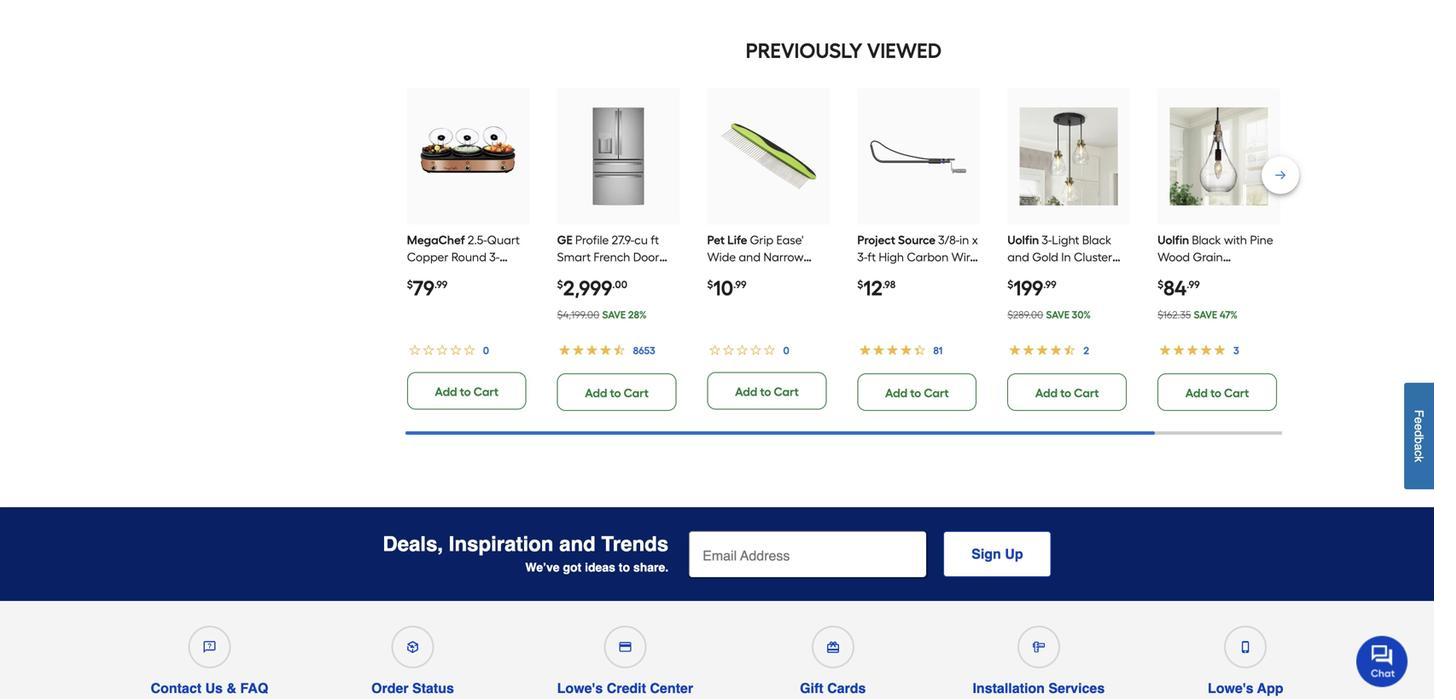 Task type: describe. For each thing, give the bounding box(es) containing it.
installation services
[[973, 681, 1105, 697]]

add for 10 list item
[[735, 385, 757, 400]]

uolfin black with pine wood grain farmhouse seeded glass teardrop led mini hanging pendant light image
[[1170, 108, 1268, 206]]

gift
[[800, 681, 823, 697]]

to for 10 list item
[[760, 385, 771, 400]]

toilet
[[944, 267, 973, 282]]

79
[[413, 276, 434, 301]]

add to cart for the add to cart link in the 2,999 list item
[[585, 386, 649, 401]]

x
[[972, 233, 978, 248]]

lowe's for lowe's credit center
[[557, 681, 603, 697]]

add to cart link for 2,999 list item
[[557, 374, 676, 411]]

2.5-quart copper round 3- vessel slow cooker
[[407, 233, 520, 282]]

status
[[412, 681, 454, 697]]

.99 for 10
[[733, 279, 746, 291]]

contact us & faq link
[[151, 620, 268, 697]]

and
[[559, 533, 596, 557]]

$ 2,999 .00
[[557, 276, 627, 301]]

save for 84
[[1194, 309, 1217, 321]]

we've
[[525, 561, 560, 575]]

ft
[[868, 250, 876, 265]]

chat invite button image
[[1356, 636, 1408, 688]]

sign
[[972, 547, 1001, 563]]

12
[[863, 276, 883, 301]]

.98
[[883, 279, 896, 291]]

project source
[[857, 233, 936, 248]]

lowe's app link
[[1208, 620, 1283, 697]]

credit
[[607, 681, 646, 697]]

cards
[[827, 681, 866, 697]]

$289.00 save 30%
[[1007, 309, 1091, 321]]

lowe's credit center
[[557, 681, 693, 697]]

to for 2,999 list item
[[610, 386, 621, 401]]

add to cart link for 199 list item
[[1007, 374, 1127, 411]]

add to cart for the add to cart link inside 12 list item
[[885, 386, 949, 401]]

deals,
[[383, 533, 443, 557]]

.00
[[612, 279, 627, 291]]

sign up form
[[689, 532, 1051, 580]]

add to cart for the add to cart link inside the 84 list item
[[1185, 386, 1249, 401]]

47%
[[1220, 309, 1238, 321]]

order status link
[[371, 620, 454, 697]]

pet
[[707, 233, 725, 248]]

add for 12 list item
[[885, 386, 908, 401]]

$ for 12
[[857, 279, 863, 291]]

pet life  grip ease' wide and narrow tooth grooming comb - green | removes mats, tangles, and knots | rubberized grips for precision control image
[[720, 108, 818, 206]]

installation services link
[[973, 620, 1105, 697]]

$162.35 save 47%
[[1158, 309, 1238, 321]]

c
[[1412, 451, 1426, 457]]

source
[[898, 233, 936, 248]]

$ 12 .98
[[857, 276, 896, 301]]

add to cart link for 10 list item
[[707, 373, 827, 410]]

megachef 2.5-quart copper round 3-vessel slow cooker image
[[419, 108, 518, 206]]

in
[[960, 233, 969, 248]]

2 e from the top
[[1412, 424, 1426, 431]]

ge link
[[557, 233, 669, 367]]

services
[[1049, 681, 1105, 697]]

$ 10 .99
[[707, 276, 746, 301]]

12 list item
[[857, 88, 980, 411]]

.99 for 84
[[1187, 279, 1200, 291]]

pickup image
[[407, 642, 419, 654]]

cart for 199 list item
[[1074, 386, 1099, 401]]

got
[[563, 561, 581, 575]]

$ 79 .99
[[407, 276, 448, 301]]

us
[[205, 681, 223, 697]]

add to cart for the add to cart link within 199 list item
[[1035, 386, 1099, 401]]

megachef
[[407, 233, 465, 248]]

dimensions image
[[1033, 642, 1045, 654]]

high
[[879, 250, 904, 265]]

$ for 2,999
[[557, 279, 563, 291]]

for
[[926, 267, 941, 282]]

up
[[1005, 547, 1023, 563]]

.99 for 79
[[434, 279, 448, 291]]

10 list item
[[707, 88, 830, 410]]

inspiration
[[449, 533, 554, 557]]

to for 12 list item
[[910, 386, 921, 401]]

cart for 12 list item
[[924, 386, 949, 401]]

add to cart for the add to cart link inside the 79 list item
[[435, 385, 499, 400]]

$4,199.00
[[557, 309, 599, 321]]

pet life
[[707, 233, 747, 248]]

3/8-
[[938, 233, 960, 248]]

add for 79 list item
[[435, 385, 457, 400]]

$ for 10
[[707, 279, 713, 291]]

uolfin 3-light black and gold in cluster bell jar glass modern/contemporary clear glass linear led hanging pendant light image
[[1020, 108, 1118, 206]]

uolfin for 84
[[1158, 233, 1189, 248]]

$ 199 .99
[[1007, 276, 1056, 301]]

uolfin for 199
[[1007, 233, 1039, 248]]

2.5-
[[468, 233, 487, 248]]

to for 79 list item
[[460, 385, 471, 400]]

gift card image
[[827, 642, 839, 654]]

k
[[1412, 457, 1426, 463]]

viewed
[[867, 38, 942, 63]]

d
[[1412, 431, 1426, 438]]

$ for 199
[[1007, 279, 1013, 291]]

$162.35
[[1158, 309, 1191, 321]]

add for 2,999 list item
[[585, 386, 607, 401]]

cart for 10 list item
[[774, 385, 799, 400]]

2,999
[[563, 276, 612, 301]]

cart for 84 list item
[[1224, 386, 1249, 401]]

f e e d b a c k
[[1412, 410, 1426, 463]]

contact
[[151, 681, 201, 697]]

gift cards link
[[796, 620, 870, 697]]

life
[[727, 233, 747, 248]]

trends
[[601, 533, 669, 557]]

contact us & faq
[[151, 681, 268, 697]]



Task type: locate. For each thing, give the bounding box(es) containing it.
a
[[1412, 444, 1426, 451]]

$ inside $ 12 .98
[[857, 279, 863, 291]]

$ for 79
[[407, 279, 413, 291]]

save for 199
[[1046, 309, 1070, 321]]

uolfin link for 84
[[1158, 233, 1279, 333]]

to inside 12 list item
[[910, 386, 921, 401]]

3- up cooker at the left of page
[[489, 250, 500, 265]]

84
[[1164, 276, 1187, 301]]

uolfin link for 199
[[1007, 233, 1134, 350]]

f
[[1412, 410, 1426, 418]]

$ inside $ 84 .99
[[1158, 279, 1164, 291]]

order status
[[371, 681, 454, 697]]

project source 3/8-in x 3-ft high carbon wire hand auger for toilet image
[[870, 108, 968, 206]]

add to cart inside 79 list item
[[435, 385, 499, 400]]

.99 up $289.00 save 30%
[[1043, 279, 1056, 291]]

add inside 12 list item
[[885, 386, 908, 401]]

2 horizontal spatial save
[[1194, 309, 1217, 321]]

add to cart inside 199 list item
[[1035, 386, 1099, 401]]

to inside 199 list item
[[1060, 386, 1071, 401]]

add to cart link inside 2,999 list item
[[557, 374, 676, 411]]

add to cart link inside 84 list item
[[1158, 374, 1277, 411]]

cart inside 199 list item
[[1074, 386, 1099, 401]]

add to cart for 10 list item's the add to cart link
[[735, 385, 799, 400]]

.99 inside $ 10 .99
[[733, 279, 746, 291]]

credit card image
[[619, 642, 631, 654]]

quart
[[487, 233, 520, 248]]

2 $ from the left
[[557, 279, 563, 291]]

add to cart inside 84 list item
[[1185, 386, 1249, 401]]

to inside 84 list item
[[1210, 386, 1221, 401]]

e up d
[[1412, 418, 1426, 424]]

cart for 2,999 list item
[[624, 386, 649, 401]]

79 list item
[[407, 88, 530, 410]]

hand
[[857, 267, 888, 282]]

order
[[371, 681, 409, 697]]

add for 84 list item
[[1185, 386, 1208, 401]]

$ inside $ 2,999 .00
[[557, 279, 563, 291]]

$ up $289.00
[[1007, 279, 1013, 291]]

cart for 79 list item
[[474, 385, 499, 400]]

.99 inside $ 79 .99
[[434, 279, 448, 291]]

10
[[713, 276, 733, 301]]

$ up the $4,199.00
[[557, 279, 563, 291]]

30%
[[1072, 309, 1091, 321]]

.99 up $162.35 save 47%
[[1187, 279, 1200, 291]]

add to cart inside 10 list item
[[735, 385, 799, 400]]

.99
[[434, 279, 448, 291], [733, 279, 746, 291], [1043, 279, 1056, 291], [1187, 279, 1200, 291]]

4 $ from the left
[[857, 279, 863, 291]]

previously
[[746, 38, 863, 63]]

save inside 84 list item
[[1194, 309, 1217, 321]]

save for 2,999
[[602, 309, 626, 321]]

1 horizontal spatial 3-
[[857, 250, 868, 265]]

lowe's for lowe's app
[[1208, 681, 1254, 697]]

app
[[1257, 681, 1283, 697]]

save inside 199 list item
[[1046, 309, 1070, 321]]

1 horizontal spatial save
[[1046, 309, 1070, 321]]

3- inside '2.5-quart copper round 3- vessel slow cooker'
[[489, 250, 500, 265]]

1 uolfin link from the left
[[1007, 233, 1134, 350]]

$ inside $ 10 .99
[[707, 279, 713, 291]]

.99 inside $ 84 .99
[[1187, 279, 1200, 291]]

cart inside 10 list item
[[774, 385, 799, 400]]

cart inside 79 list item
[[474, 385, 499, 400]]

$ left .98
[[857, 279, 863, 291]]

customer care image
[[203, 642, 215, 654]]

slow
[[443, 267, 469, 282]]

4 .99 from the left
[[1187, 279, 1200, 291]]

ge
[[557, 233, 573, 248]]

2 .99 from the left
[[733, 279, 746, 291]]

pet life link
[[707, 233, 819, 367]]

to inside 79 list item
[[460, 385, 471, 400]]

0 horizontal spatial save
[[602, 309, 626, 321]]

add to cart link inside 12 list item
[[857, 374, 977, 411]]

199 list item
[[1007, 88, 1134, 411]]

2 save from the left
[[1046, 309, 1070, 321]]

$ up $162.35
[[1158, 279, 1164, 291]]

save left 30%
[[1046, 309, 1070, 321]]

b
[[1412, 438, 1426, 444]]

auger
[[890, 267, 924, 282]]

uolfin inside 199 list item
[[1007, 233, 1039, 248]]

cart
[[474, 385, 499, 400], [774, 385, 799, 400], [624, 386, 649, 401], [924, 386, 949, 401], [1074, 386, 1099, 401], [1224, 386, 1249, 401]]

to inside 'deals, inspiration and trends we've got ideas to share.'
[[619, 561, 630, 575]]

add to cart link for 12 list item
[[857, 374, 977, 411]]

cart inside 12 list item
[[924, 386, 949, 401]]

previously viewed
[[746, 38, 942, 63]]

cart inside 84 list item
[[1224, 386, 1249, 401]]

1 .99 from the left
[[434, 279, 448, 291]]

save left 47%
[[1194, 309, 1217, 321]]

$ down pet
[[707, 279, 713, 291]]

6 $ from the left
[[1158, 279, 1164, 291]]

.99 for 199
[[1043, 279, 1056, 291]]

1 lowe's from the left
[[557, 681, 603, 697]]

add to cart inside 12 list item
[[885, 386, 949, 401]]

cooker
[[471, 267, 510, 282]]

3- up the hand
[[857, 250, 868, 265]]

center
[[650, 681, 693, 697]]

add inside 79 list item
[[435, 385, 457, 400]]

1 horizontal spatial uolfin link
[[1158, 233, 1279, 333]]

to for 199 list item
[[1060, 386, 1071, 401]]

gift cards
[[800, 681, 866, 697]]

add inside 2,999 list item
[[585, 386, 607, 401]]

$ down copper
[[407, 279, 413, 291]]

0 horizontal spatial 3-
[[489, 250, 500, 265]]

1 3- from the left
[[489, 250, 500, 265]]

.99 down copper
[[434, 279, 448, 291]]

cart inside 2,999 list item
[[624, 386, 649, 401]]

mobile image
[[1240, 642, 1252, 654]]

project
[[857, 233, 895, 248]]

1 horizontal spatial lowe's
[[1208, 681, 1254, 697]]

to
[[460, 385, 471, 400], [760, 385, 771, 400], [610, 386, 621, 401], [910, 386, 921, 401], [1060, 386, 1071, 401], [1210, 386, 1221, 401], [619, 561, 630, 575]]

add inside 199 list item
[[1035, 386, 1058, 401]]

add to cart link for 84 list item
[[1158, 374, 1277, 411]]

$289.00
[[1007, 309, 1043, 321]]

84 list item
[[1158, 88, 1280, 411]]

add to cart
[[435, 385, 499, 400], [735, 385, 799, 400], [585, 386, 649, 401], [885, 386, 949, 401], [1035, 386, 1099, 401], [1185, 386, 1249, 401]]

1 save from the left
[[602, 309, 626, 321]]

1 uolfin from the left
[[1007, 233, 1039, 248]]

0 horizontal spatial uolfin
[[1007, 233, 1039, 248]]

$ inside $ 199 .99
[[1007, 279, 1013, 291]]

save inside 2,999 list item
[[602, 309, 626, 321]]

carbon
[[907, 250, 949, 265]]

deals, inspiration and trends we've got ideas to share.
[[383, 533, 669, 575]]

add
[[435, 385, 457, 400], [735, 385, 757, 400], [585, 386, 607, 401], [885, 386, 908, 401], [1035, 386, 1058, 401], [1185, 386, 1208, 401]]

ideas
[[585, 561, 615, 575]]

copper
[[407, 250, 448, 265]]

.99 inside $ 199 .99
[[1043, 279, 1056, 291]]

2 lowe's from the left
[[1208, 681, 1254, 697]]

round
[[451, 250, 486, 265]]

0 horizontal spatial lowe's
[[557, 681, 603, 697]]

3 $ from the left
[[707, 279, 713, 291]]

5 $ from the left
[[1007, 279, 1013, 291]]

lowe's credit center link
[[557, 620, 693, 697]]

to for 84 list item
[[1210, 386, 1221, 401]]

sign up
[[972, 547, 1023, 563]]

installation
[[973, 681, 1045, 697]]

add to cart link inside 199 list item
[[1007, 374, 1127, 411]]

uolfin right x
[[1007, 233, 1039, 248]]

$ 84 .99
[[1158, 276, 1200, 301]]

add to cart link inside 79 list item
[[407, 373, 526, 410]]

$ for 84
[[1158, 279, 1164, 291]]

e
[[1412, 418, 1426, 424], [1412, 424, 1426, 431]]

e up b
[[1412, 424, 1426, 431]]

uolfin inside 84 list item
[[1158, 233, 1189, 248]]

lowe's
[[557, 681, 603, 697], [1208, 681, 1254, 697]]

sign up button
[[943, 532, 1051, 578]]

f e e d b a c k button
[[1404, 383, 1434, 490]]

uolfin link inside 84 list item
[[1158, 233, 1279, 333]]

add to cart link for 79 list item
[[407, 373, 526, 410]]

3 save from the left
[[1194, 309, 1217, 321]]

$ inside $ 79 .99
[[407, 279, 413, 291]]

3- inside 3/8-in x 3-ft high carbon wire hand auger for toilet
[[857, 250, 868, 265]]

uolfin link
[[1007, 233, 1134, 350], [1158, 233, 1279, 333]]

1 $ from the left
[[407, 279, 413, 291]]

add to cart link
[[407, 373, 526, 410], [707, 373, 827, 410], [557, 374, 676, 411], [857, 374, 977, 411], [1007, 374, 1127, 411], [1158, 374, 1277, 411]]

$
[[407, 279, 413, 291], [557, 279, 563, 291], [707, 279, 713, 291], [857, 279, 863, 291], [1007, 279, 1013, 291], [1158, 279, 1164, 291]]

vessel
[[407, 267, 440, 282]]

add inside 10 list item
[[735, 385, 757, 400]]

0 horizontal spatial uolfin link
[[1007, 233, 1134, 350]]

wire
[[951, 250, 977, 265]]

save
[[602, 309, 626, 321], [1046, 309, 1070, 321], [1194, 309, 1217, 321]]

3-
[[489, 250, 500, 265], [857, 250, 868, 265]]

28%
[[628, 309, 647, 321]]

uolfin up 84
[[1158, 233, 1189, 248]]

2 uolfin from the left
[[1158, 233, 1189, 248]]

2 uolfin link from the left
[[1158, 233, 1279, 333]]

share.
[[633, 561, 669, 575]]

2 3- from the left
[[857, 250, 868, 265]]

199
[[1013, 276, 1043, 301]]

lowe's app
[[1208, 681, 1283, 697]]

uolfin
[[1007, 233, 1039, 248], [1158, 233, 1189, 248]]

add for 199 list item
[[1035, 386, 1058, 401]]

save left 28%
[[602, 309, 626, 321]]

2,999 list item
[[557, 88, 680, 411]]

lowe's left credit
[[557, 681, 603, 697]]

.99 down life
[[733, 279, 746, 291]]

lowe's left app at the bottom of the page
[[1208, 681, 1254, 697]]

Email Address email field
[[689, 532, 926, 578]]

to inside 2,999 list item
[[610, 386, 621, 401]]

&
[[227, 681, 236, 697]]

ge profile 27.9-cu ft smart french door refrigerator with ice maker and door within door (fingerprint-resistant stainless steel) energy star image
[[569, 108, 668, 206]]

add to cart inside 2,999 list item
[[585, 386, 649, 401]]

1 horizontal spatial uolfin
[[1158, 233, 1189, 248]]

previously viewed heading
[[405, 34, 1282, 68]]

to inside 10 list item
[[760, 385, 771, 400]]

faq
[[240, 681, 268, 697]]

3/8-in x 3-ft high carbon wire hand auger for toilet
[[857, 233, 978, 282]]

3 .99 from the left
[[1043, 279, 1056, 291]]

$4,199.00 save 28%
[[557, 309, 647, 321]]

1 e from the top
[[1412, 418, 1426, 424]]

add inside 84 list item
[[1185, 386, 1208, 401]]



Task type: vqa. For each thing, say whether or not it's contained in the screenshot.
THE IN-
no



